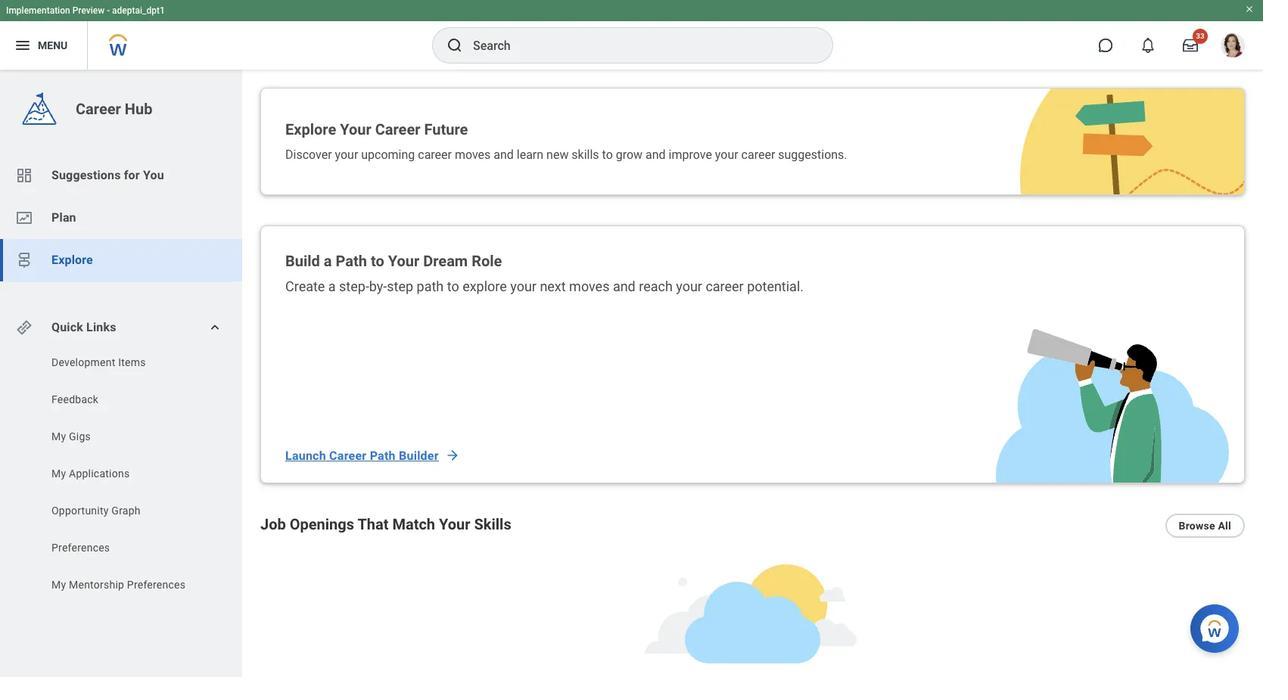 Task type: describe. For each thing, give the bounding box(es) containing it.
0 horizontal spatial and
[[494, 148, 514, 162]]

builder
[[399, 449, 439, 463]]

next
[[540, 279, 566, 294]]

quick links
[[51, 320, 116, 335]]

career for create a step-by-step path to explore your next moves and reach your career potential.
[[706, 279, 744, 294]]

explore for explore
[[51, 253, 93, 267]]

onboarding home image
[[15, 209, 33, 227]]

feedback link
[[50, 392, 206, 407]]

my for my mentorship preferences
[[51, 579, 66, 591]]

notifications large image
[[1141, 38, 1156, 53]]

your for to
[[388, 252, 420, 270]]

menu
[[38, 39, 68, 51]]

learn
[[517, 148, 544, 162]]

0 horizontal spatial moves
[[455, 148, 491, 162]]

job
[[260, 516, 286, 534]]

33 button
[[1174, 29, 1208, 62]]

0 vertical spatial to
[[602, 148, 613, 162]]

arrow right image
[[445, 448, 460, 463]]

browse all
[[1179, 520, 1232, 532]]

2 horizontal spatial career
[[375, 120, 421, 139]]

implementation
[[6, 5, 70, 16]]

job openings that match your skills
[[260, 516, 512, 534]]

suggestions for you link
[[0, 154, 242, 197]]

your for match
[[439, 516, 471, 534]]

0 horizontal spatial career
[[76, 100, 121, 118]]

development items
[[51, 357, 146, 369]]

browse all link
[[1165, 514, 1245, 538]]

links
[[86, 320, 116, 335]]

my mentorship preferences link
[[50, 578, 206, 593]]

my applications link
[[50, 466, 206, 481]]

my gigs link
[[50, 429, 206, 444]]

step
[[387, 279, 413, 294]]

menu banner
[[0, 0, 1263, 70]]

justify image
[[14, 36, 32, 55]]

0 horizontal spatial to
[[371, 252, 384, 270]]

Search Workday  search field
[[473, 29, 802, 62]]

items
[[118, 357, 146, 369]]

graph
[[112, 505, 141, 517]]

build a path to your dream role
[[285, 252, 502, 270]]

explore your career future
[[285, 120, 468, 139]]

your left next
[[510, 279, 537, 294]]

match
[[392, 516, 435, 534]]

preview
[[72, 5, 105, 16]]

role
[[472, 252, 502, 270]]

development items link
[[50, 355, 206, 370]]

preferences link
[[50, 541, 206, 556]]

discover
[[285, 148, 332, 162]]

a for create
[[328, 279, 336, 294]]

grow
[[616, 148, 643, 162]]

and for moves
[[613, 279, 636, 294]]

upcoming
[[361, 148, 415, 162]]

potential.
[[747, 279, 804, 294]]

opportunity graph
[[51, 505, 141, 517]]

path
[[417, 279, 444, 294]]

my for my gigs
[[51, 431, 66, 443]]

your right discover on the left top
[[335, 148, 358, 162]]

new
[[547, 148, 569, 162]]

your right "improve"
[[715, 148, 739, 162]]

career hub
[[76, 100, 152, 118]]

launch career path builder icon image
[[996, 329, 1229, 483]]

openings
[[290, 516, 354, 534]]

development
[[51, 357, 115, 369]]

1 vertical spatial preferences
[[127, 579, 186, 591]]



Task type: vqa. For each thing, say whether or not it's contained in the screenshot.
Security
no



Task type: locate. For each thing, give the bounding box(es) containing it.
your
[[335, 148, 358, 162], [715, 148, 739, 162], [510, 279, 537, 294], [676, 279, 702, 294]]

explore down "plan"
[[51, 253, 93, 267]]

career for discover your upcoming career moves and learn new skills to grow and improve your career suggestions.
[[742, 148, 775, 162]]

and left reach at right
[[613, 279, 636, 294]]

step-
[[339, 279, 369, 294]]

3 my from the top
[[51, 579, 66, 591]]

1 horizontal spatial career
[[329, 449, 367, 463]]

2 vertical spatial my
[[51, 579, 66, 591]]

explore
[[285, 120, 336, 139], [51, 253, 93, 267]]

2 horizontal spatial and
[[646, 148, 666, 162]]

my mentorship preferences
[[51, 579, 186, 591]]

0 vertical spatial path
[[336, 252, 367, 270]]

gigs
[[69, 431, 91, 443]]

my left mentorship at bottom left
[[51, 579, 66, 591]]

quick links element
[[15, 313, 230, 343]]

skills
[[474, 516, 512, 534]]

mentorship
[[69, 579, 124, 591]]

0 horizontal spatial preferences
[[51, 542, 110, 554]]

explore inside list
[[51, 253, 93, 267]]

preferences down opportunity at the bottom left of page
[[51, 542, 110, 554]]

dream
[[423, 252, 468, 270]]

opportunity
[[51, 505, 109, 517]]

that
[[358, 516, 389, 534]]

career left suggestions.
[[742, 148, 775, 162]]

career inside the launch career path builder button
[[329, 449, 367, 463]]

1 horizontal spatial moves
[[569, 279, 610, 294]]

list containing suggestions for you
[[0, 154, 242, 282]]

2 vertical spatial to
[[447, 279, 459, 294]]

33
[[1196, 32, 1205, 40]]

1 vertical spatial your
[[388, 252, 420, 270]]

inbox large image
[[1183, 38, 1198, 53]]

to left 'grow'
[[602, 148, 613, 162]]

career left hub
[[76, 100, 121, 118]]

2 list from the top
[[0, 355, 242, 597]]

to up by- at the top left of the page
[[371, 252, 384, 270]]

suggestions.
[[778, 148, 848, 162]]

explore for explore your career future
[[285, 120, 336, 139]]

explore
[[463, 279, 507, 294]]

suggestions
[[51, 168, 121, 182]]

improve
[[669, 148, 712, 162]]

path for a
[[336, 252, 367, 270]]

0 vertical spatial career
[[76, 100, 121, 118]]

1 vertical spatial path
[[370, 449, 396, 463]]

and left learn
[[494, 148, 514, 162]]

0 vertical spatial your
[[340, 120, 371, 139]]

timeline milestone image
[[15, 251, 33, 269]]

quick
[[51, 320, 83, 335]]

path left the 'builder' at bottom left
[[370, 449, 396, 463]]

browse
[[1179, 520, 1216, 532]]

all
[[1218, 520, 1232, 532]]

your left skills
[[439, 516, 471, 534]]

moves down future
[[455, 148, 491, 162]]

moves
[[455, 148, 491, 162], [569, 279, 610, 294]]

career
[[418, 148, 452, 162], [742, 148, 775, 162], [706, 279, 744, 294]]

path
[[336, 252, 367, 270], [370, 449, 396, 463]]

launch career path builder button
[[285, 441, 460, 471]]

adeptai_dpt1
[[112, 5, 165, 16]]

1 vertical spatial list
[[0, 355, 242, 597]]

0 vertical spatial a
[[324, 252, 332, 270]]

and right 'grow'
[[646, 148, 666, 162]]

menu button
[[0, 21, 87, 70]]

your up upcoming
[[340, 120, 371, 139]]

search image
[[446, 36, 464, 55]]

to right path
[[447, 279, 459, 294]]

reach
[[639, 279, 673, 294]]

career down future
[[418, 148, 452, 162]]

0 horizontal spatial explore
[[51, 253, 93, 267]]

and for grow
[[646, 148, 666, 162]]

preferences down preferences link at the bottom of page
[[127, 579, 186, 591]]

suggestions for you
[[51, 168, 164, 182]]

1 vertical spatial career
[[375, 120, 421, 139]]

future
[[424, 120, 468, 139]]

1 horizontal spatial preferences
[[127, 579, 186, 591]]

career up upcoming
[[375, 120, 421, 139]]

path up step-
[[336, 252, 367, 270]]

you
[[143, 168, 164, 182]]

launch career path builder
[[285, 449, 439, 463]]

a
[[324, 252, 332, 270], [328, 279, 336, 294]]

hub
[[125, 100, 152, 118]]

moves right next
[[569, 279, 610, 294]]

list containing development items
[[0, 355, 242, 597]]

chevron up small image
[[207, 320, 223, 335]]

1 horizontal spatial explore
[[285, 120, 336, 139]]

launch
[[285, 449, 326, 463]]

2 horizontal spatial to
[[602, 148, 613, 162]]

2 my from the top
[[51, 468, 66, 480]]

explore link
[[0, 239, 242, 282]]

0 horizontal spatial your
[[340, 120, 371, 139]]

1 vertical spatial a
[[328, 279, 336, 294]]

0 vertical spatial moves
[[455, 148, 491, 162]]

1 my from the top
[[51, 431, 66, 443]]

discover your upcoming career moves and learn new skills to grow and improve your career suggestions.
[[285, 148, 848, 162]]

a right build
[[324, 252, 332, 270]]

0 vertical spatial explore
[[285, 120, 336, 139]]

1 vertical spatial to
[[371, 252, 384, 270]]

close environment banner image
[[1245, 5, 1254, 14]]

implementation preview -   adeptai_dpt1
[[6, 5, 165, 16]]

your
[[340, 120, 371, 139], [388, 252, 420, 270], [439, 516, 471, 534]]

1 horizontal spatial and
[[613, 279, 636, 294]]

opportunity graph link
[[50, 503, 206, 519]]

a for build
[[324, 252, 332, 270]]

for
[[124, 168, 140, 182]]

by-
[[369, 279, 387, 294]]

1 vertical spatial explore
[[51, 253, 93, 267]]

career
[[76, 100, 121, 118], [375, 120, 421, 139], [329, 449, 367, 463]]

0 vertical spatial preferences
[[51, 542, 110, 554]]

skills
[[572, 148, 599, 162]]

to
[[602, 148, 613, 162], [371, 252, 384, 270], [447, 279, 459, 294]]

1 list from the top
[[0, 154, 242, 282]]

plan link
[[0, 197, 242, 239]]

career left potential.
[[706, 279, 744, 294]]

path inside the launch career path builder button
[[370, 449, 396, 463]]

my down my gigs
[[51, 468, 66, 480]]

preferences
[[51, 542, 110, 554], [127, 579, 186, 591]]

1 vertical spatial my
[[51, 468, 66, 480]]

plan
[[51, 210, 76, 225]]

2 vertical spatial your
[[439, 516, 471, 534]]

1 horizontal spatial your
[[388, 252, 420, 270]]

applications
[[69, 468, 130, 480]]

your right reach at right
[[676, 279, 702, 294]]

your up step
[[388, 252, 420, 270]]

-
[[107, 5, 110, 16]]

my gigs
[[51, 431, 91, 443]]

dashboard image
[[15, 167, 33, 185]]

create a step-by-step path to explore your next moves and reach your career potential.
[[285, 279, 804, 294]]

1 vertical spatial moves
[[569, 279, 610, 294]]

career right the launch
[[329, 449, 367, 463]]

1 horizontal spatial path
[[370, 449, 396, 463]]

create
[[285, 279, 325, 294]]

0 vertical spatial my
[[51, 431, 66, 443]]

profile logan mcneil image
[[1221, 33, 1245, 61]]

my
[[51, 431, 66, 443], [51, 468, 66, 480], [51, 579, 66, 591]]

path for career
[[370, 449, 396, 463]]

feedback
[[51, 394, 99, 406]]

my applications
[[51, 468, 130, 480]]

and
[[494, 148, 514, 162], [646, 148, 666, 162], [613, 279, 636, 294]]

1 horizontal spatial to
[[447, 279, 459, 294]]

0 vertical spatial list
[[0, 154, 242, 282]]

2 vertical spatial career
[[329, 449, 367, 463]]

link image
[[15, 319, 33, 337]]

build
[[285, 252, 320, 270]]

explore up discover on the left top
[[285, 120, 336, 139]]

0 horizontal spatial path
[[336, 252, 367, 270]]

list
[[0, 154, 242, 282], [0, 355, 242, 597]]

my for my applications
[[51, 468, 66, 480]]

2 horizontal spatial your
[[439, 516, 471, 534]]

my left gigs
[[51, 431, 66, 443]]

a left step-
[[328, 279, 336, 294]]



